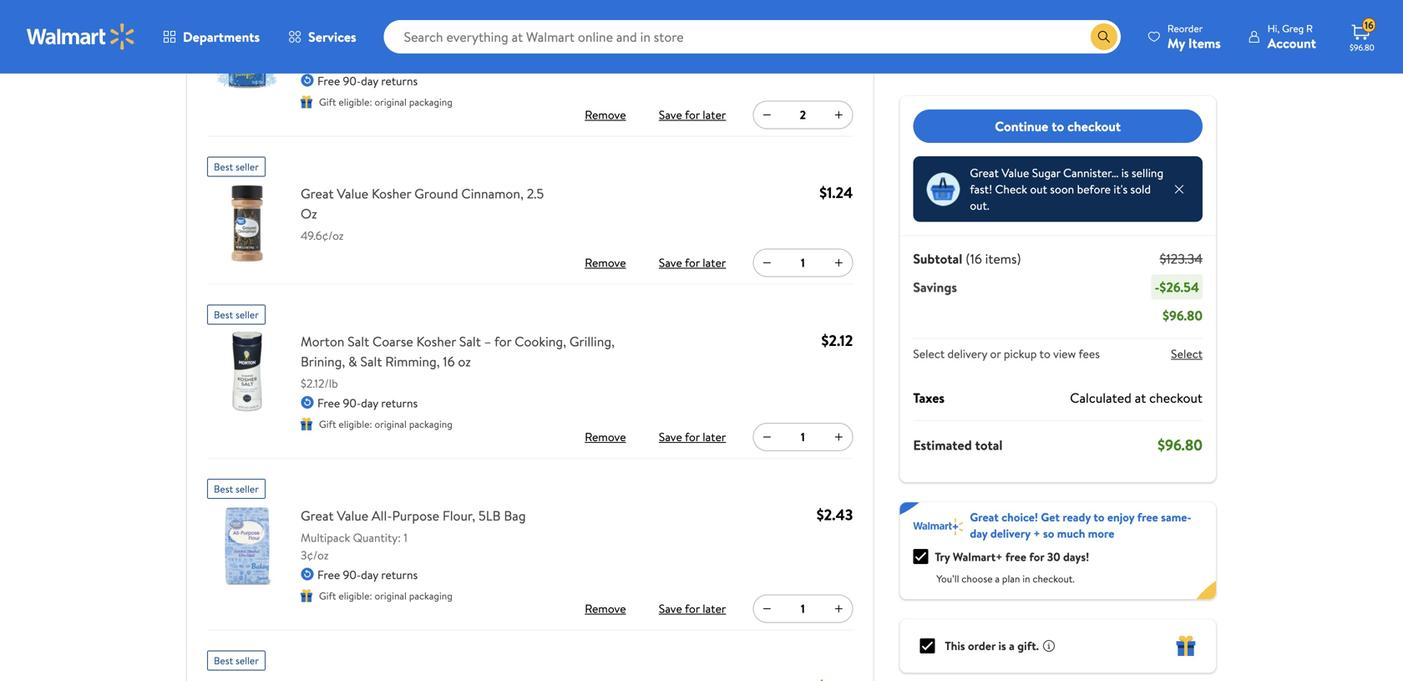 Task type: describe. For each thing, give the bounding box(es) containing it.
ground
[[415, 184, 458, 203]]

or
[[991, 346, 1002, 362]]

departments
[[183, 28, 260, 46]]

refill,
[[437, 10, 470, 28]]

out.
[[970, 197, 990, 214]]

ready
[[1063, 509, 1091, 525]]

view
[[1054, 346, 1077, 362]]

increase quantity glade automatic spray refill, air freshener, starlight & snowflakes, 6.2 oz, current quantity 2 image
[[833, 108, 846, 121]]

great value all-purpose flour, 5lb bag link
[[301, 505, 528, 526]]

oz
[[301, 204, 317, 223]]

great choice! get ready to enjoy free same- day delivery + so much more
[[970, 509, 1192, 542]]

estimated total
[[914, 436, 1003, 454]]

pickup
[[1004, 346, 1037, 362]]

reorder my items
[[1168, 21, 1221, 52]]

fast!
[[970, 181, 993, 197]]

subtotal (16 items)
[[914, 249, 1022, 268]]

you'll choose a plan in checkout.
[[937, 572, 1075, 586]]

1 vertical spatial free
[[1006, 548, 1027, 565]]

6.2
[[371, 30, 389, 48]]

hi,
[[1268, 21, 1280, 36]]

select button
[[1172, 346, 1203, 362]]

1 gift from the top
[[319, 95, 336, 109]]

best seller for $2.12
[[214, 307, 259, 322]]

for for save for later button for $2.43
[[685, 600, 700, 617]]

increase quantity morton salt coarse kosher salt – for cooking, grilling, brining, & salt rimming, 16 oz, current quantity 1 image
[[833, 430, 846, 444]]

reorder
[[1168, 21, 1204, 36]]

spray
[[401, 10, 433, 28]]

calculated
[[1071, 389, 1132, 407]]

2.5
[[527, 184, 544, 203]]

1 gifteligibleicon image from the top
[[301, 96, 313, 108]]

30
[[1048, 548, 1061, 565]]

$1.24
[[820, 182, 853, 203]]

snowflakes,
[[301, 30, 368, 48]]

great value all-purpose flour, 5lb bag, with add-on services, multipack quantity: 1, 3¢/oz, 1 in cart gift eligible image
[[207, 505, 287, 586]]

delivery inside the great choice! get ready to enjoy free same- day delivery + so much more
[[991, 525, 1031, 542]]

5lb
[[479, 506, 501, 525]]

& inside morton salt coarse kosher salt – for cooking, grilling, brining, & salt rimming, 16 oz $2.12/lb
[[348, 352, 357, 370]]

automatic
[[338, 10, 398, 28]]

free inside the great choice! get ready to enjoy free same- day delivery + so much more
[[1138, 509, 1159, 525]]

90- for $2.43
[[343, 566, 361, 583]]

free 90-day returns for $2.12
[[318, 395, 418, 411]]

total
[[976, 436, 1003, 454]]

packaging for $2.43
[[409, 589, 453, 603]]

returns for $2.12
[[381, 395, 418, 411]]

1 gift eligible: original packaging from the top
[[319, 95, 453, 109]]

banner containing great choice! get ready to enjoy free same- day delivery + so much more
[[900, 502, 1217, 599]]

soon
[[1051, 181, 1075, 197]]

coarse
[[373, 332, 413, 350]]

1 horizontal spatial 16
[[1365, 18, 1374, 32]]

1 vertical spatial $96.80
[[1163, 306, 1203, 325]]

4 best seller from the top
[[214, 653, 259, 668]]

out
[[1031, 181, 1048, 197]]

great for sugar
[[970, 165, 999, 181]]

continue to checkout
[[995, 117, 1122, 135]]

starlight
[[557, 10, 606, 28]]

at
[[1135, 389, 1147, 407]]

best for $2.12
[[214, 307, 233, 322]]

day for $2.12
[[361, 395, 379, 411]]

1 later from the top
[[703, 106, 726, 123]]

less than x qty image
[[927, 172, 960, 206]]

glade automatic spray refill, air freshener, starlight & snowflakes, 6.2 oz, with add-on services, 96.5¢/oz, 2 in cart gift eligible image
[[207, 9, 287, 89]]

r
[[1307, 21, 1314, 36]]

increase quantity great value kosher ground cinnamon, 2.5 oz, current quantity 1 image
[[833, 256, 846, 269]]

oz inside morton salt coarse kosher salt – for cooking, grilling, brining, & salt rimming, 16 oz $2.12/lb
[[458, 352, 471, 370]]

in
[[1023, 572, 1031, 586]]

for for $1.24's save for later button
[[685, 254, 700, 271]]

remove button for $1.24
[[579, 249, 633, 276]]

seller for $1.24
[[236, 159, 259, 174]]

save for $2.12
[[659, 429, 683, 445]]

it's
[[1114, 181, 1128, 197]]

great for get
[[970, 509, 999, 525]]

learn more about gifting image
[[1043, 639, 1056, 653]]

glade automatic spray refill, air freshener, starlight & snowflakes, 6.2 oz link
[[301, 9, 650, 49]]

items
[[1189, 34, 1221, 52]]

a inside banner
[[996, 572, 1000, 586]]

account
[[1268, 34, 1317, 52]]

continue
[[995, 117, 1049, 135]]

remove button for $2.43
[[579, 595, 633, 622]]

best seller for $2.43
[[214, 482, 259, 496]]

selling
[[1132, 165, 1164, 181]]

morton salt coarse kosher salt – for cooking, grilling, brining, & salt rimming, 16 oz, with add-on services, $2.12/lb, 1 in cart gift eligible image
[[207, 331, 287, 411]]

taxes
[[914, 389, 945, 407]]

best seller alert for $1.24
[[207, 150, 266, 177]]

-
[[1155, 278, 1160, 296]]

select for select delivery or pickup to view fees
[[914, 346, 945, 362]]

walmart+
[[953, 548, 1003, 565]]

remove for $1.24
[[585, 254, 626, 271]]

much
[[1058, 525, 1086, 542]]

my
[[1168, 34, 1186, 52]]

hi, greg r account
[[1268, 21, 1317, 52]]

great value sugar cannister... is selling fast! check out soon before it's sold out.
[[970, 165, 1164, 214]]

$123.34
[[1160, 249, 1203, 268]]

0 vertical spatial $96.80
[[1350, 42, 1375, 53]]

$26.54
[[1160, 278, 1200, 296]]

services button
[[274, 17, 371, 57]]

try
[[935, 548, 951, 565]]

checkout for calculated at checkout
[[1150, 389, 1203, 407]]

4 seller from the top
[[236, 653, 259, 668]]

cannister...
[[1064, 165, 1119, 181]]

1 inside the great value all-purpose flour, 5lb bag multipack quantity: 1 3¢/oz
[[404, 529, 408, 546]]

for inside morton salt coarse kosher salt – for cooking, grilling, brining, & salt rimming, 16 oz $2.12/lb
[[495, 332, 512, 350]]

subtotal
[[914, 249, 963, 268]]

best seller alert for $2.43
[[207, 472, 266, 499]]

seller for $2.43
[[236, 482, 259, 496]]

great value all-purpose flour, 5lb bag multipack quantity: 1 3¢/oz
[[301, 506, 526, 563]]

1 save from the top
[[659, 106, 683, 123]]

0 horizontal spatial delivery
[[948, 346, 988, 362]]

gift for $2.12
[[319, 417, 336, 431]]

4 best seller alert from the top
[[207, 644, 266, 670]]

bag
[[504, 506, 526, 525]]

estimated
[[914, 436, 973, 454]]

flour,
[[443, 506, 476, 525]]

salt left –
[[460, 332, 481, 350]]

kosher inside great value kosher ground cinnamon, 2.5 oz 49.6¢/oz
[[372, 184, 412, 203]]

2
[[800, 107, 806, 123]]

air
[[473, 10, 490, 28]]

to for ready
[[1094, 509, 1105, 525]]

select for select button
[[1172, 346, 1203, 362]]

items)
[[986, 249, 1022, 268]]

returns for $2.43
[[381, 566, 418, 583]]

You'll choose a plan in checkout. checkbox
[[914, 549, 929, 564]]

gift eligible: original packaging for $2.12
[[319, 417, 453, 431]]

eligible: for $2.43
[[339, 589, 372, 603]]

90- for $2.12
[[343, 395, 361, 411]]

gift.
[[1018, 638, 1040, 654]]

cooking,
[[515, 332, 567, 350]]

gifting image
[[1177, 636, 1197, 656]]

to for pickup
[[1040, 346, 1051, 362]]

gifteligibleicon image for $2.12
[[301, 418, 313, 430]]

multipack
[[301, 529, 350, 546]]

departments button
[[149, 17, 274, 57]]

for for $2.12 save for later button
[[685, 429, 700, 445]]

quantity:
[[353, 529, 401, 546]]

you'll
[[937, 572, 960, 586]]

morton salt coarse kosher salt – for cooking, grilling, brining, & salt rimming, 16 oz $2.12/lb
[[301, 332, 615, 391]]

to inside button
[[1052, 117, 1065, 135]]

this
[[945, 638, 966, 654]]

later for $2.43
[[703, 600, 726, 617]]

(16
[[966, 249, 983, 268]]

remove for $2.43
[[585, 600, 626, 617]]

services
[[308, 28, 357, 46]]

select delivery or pickup to view fees
[[914, 346, 1100, 362]]

morton
[[301, 332, 345, 350]]

remove button for $2.12
[[579, 424, 633, 450]]



Task type: locate. For each thing, give the bounding box(es) containing it.
0 vertical spatial value
[[1002, 165, 1030, 181]]

0 vertical spatial oz
[[392, 30, 405, 48]]

free for $2.12
[[318, 395, 340, 411]]

–
[[484, 332, 492, 350]]

to left enjoy
[[1094, 509, 1105, 525]]

90- down the snowflakes,
[[343, 73, 361, 89]]

great value kosher ground cinnamon, 2.5 oz 49.6¢/oz
[[301, 184, 544, 243]]

great value kosher ground cinnamon, 2.5 oz link
[[301, 183, 562, 223]]

value inside great value sugar cannister... is selling fast! check out soon before it's sold out.
[[1002, 165, 1030, 181]]

freshener,
[[493, 10, 553, 28]]

calculated at checkout
[[1071, 389, 1203, 407]]

free 90-day returns down $2.12/lb
[[318, 395, 418, 411]]

2 select from the left
[[1172, 346, 1203, 362]]

$96.80
[[1350, 42, 1375, 53], [1163, 306, 1203, 325], [1158, 435, 1203, 455]]

$96.80 down $26.54
[[1163, 306, 1203, 325]]

sold
[[1131, 181, 1152, 197]]

2 packaging from the top
[[409, 417, 453, 431]]

Search search field
[[384, 20, 1121, 53]]

gifteligibleicon image down "services" popup button
[[301, 96, 313, 108]]

packaging down the rimming,
[[409, 417, 453, 431]]

1 best seller from the top
[[214, 159, 259, 174]]

later left decrease quantity great value all-purpose flour, 5lb bag, current quantity 1 image
[[703, 600, 726, 617]]

0 horizontal spatial to
[[1040, 346, 1051, 362]]

save for $2.43
[[659, 600, 683, 617]]

16 right r
[[1365, 18, 1374, 32]]

2 vertical spatial original
[[375, 589, 407, 603]]

eligible: down quantity: in the left bottom of the page
[[339, 589, 372, 603]]

1 returns from the top
[[381, 73, 418, 89]]

eligible: down brining,
[[339, 417, 372, 431]]

for left "decrease quantity glade automatic spray refill, air freshener, starlight & snowflakes, 6.2 oz, current quantity 2" icon
[[685, 106, 700, 123]]

banner
[[900, 502, 1217, 599]]

1
[[801, 255, 805, 271], [801, 429, 805, 445], [404, 529, 408, 546], [801, 601, 805, 617]]

2 vertical spatial packaging
[[409, 589, 453, 603]]

3 save for later button from the top
[[656, 424, 730, 450]]

0 vertical spatial a
[[996, 572, 1000, 586]]

1 save for later from the top
[[659, 106, 726, 123]]

16
[[1365, 18, 1374, 32], [443, 352, 455, 370]]

1 select from the left
[[914, 346, 945, 362]]

a left gift.
[[1010, 638, 1015, 654]]

free 90-day returns down 6.2
[[318, 73, 418, 89]]

0 vertical spatial 16
[[1365, 18, 1374, 32]]

to left view
[[1040, 346, 1051, 362]]

save for later button
[[656, 101, 730, 128], [656, 249, 730, 276], [656, 424, 730, 450], [656, 595, 730, 622]]

decrease quantity great value kosher ground cinnamon, 2.5 oz, current quantity 1 image
[[761, 256, 774, 269]]

0 vertical spatial to
[[1052, 117, 1065, 135]]

day for $2.43
[[361, 566, 379, 583]]

later for $2.12
[[703, 429, 726, 445]]

2 vertical spatial returns
[[381, 566, 418, 583]]

oz inside glade automatic spray refill, air freshener, starlight & snowflakes, 6.2 oz
[[392, 30, 405, 48]]

gift down the snowflakes,
[[319, 95, 336, 109]]

save for later button left the decrease quantity great value kosher ground cinnamon, 2.5 oz, current quantity 1 image
[[656, 249, 730, 276]]

$2.12
[[822, 330, 853, 351]]

1 best seller alert from the top
[[207, 150, 266, 177]]

2 gifteligibleicon image from the top
[[301, 418, 313, 430]]

& inside glade automatic spray refill, air freshener, starlight & snowflakes, 6.2 oz
[[609, 10, 618, 28]]

0 vertical spatial is
[[1122, 165, 1129, 181]]

free
[[318, 73, 340, 89], [318, 395, 340, 411], [318, 566, 340, 583]]

get
[[1042, 509, 1060, 525]]

1 horizontal spatial delivery
[[991, 525, 1031, 542]]

0 vertical spatial returns
[[381, 73, 418, 89]]

rimming,
[[385, 352, 440, 370]]

great up out.
[[970, 165, 999, 181]]

kosher
[[372, 184, 412, 203], [417, 332, 456, 350]]

value inside great value kosher ground cinnamon, 2.5 oz 49.6¢/oz
[[337, 184, 369, 203]]

kosher inside morton salt coarse kosher salt – for cooking, grilling, brining, & salt rimming, 16 oz $2.12/lb
[[417, 332, 456, 350]]

1 for $2.43
[[801, 601, 805, 617]]

decrease quantity morton salt coarse kosher salt – for cooking, grilling, brining, & salt rimming, 16 oz, current quantity 1 image
[[761, 430, 774, 444]]

3 remove from the top
[[585, 429, 626, 445]]

3 free from the top
[[318, 566, 340, 583]]

decrease quantity glade automatic spray refill, air freshener, starlight & snowflakes, 6.2 oz, current quantity 2 image
[[761, 108, 774, 121]]

1 horizontal spatial free
[[1138, 509, 1159, 525]]

1 original from the top
[[375, 95, 407, 109]]

for
[[685, 106, 700, 123], [685, 254, 700, 271], [495, 332, 512, 350], [685, 429, 700, 445], [1030, 548, 1045, 565], [685, 600, 700, 617]]

0 horizontal spatial oz
[[392, 30, 405, 48]]

0 horizontal spatial a
[[996, 572, 1000, 586]]

1 vertical spatial &
[[348, 352, 357, 370]]

3 original from the top
[[375, 589, 407, 603]]

salt down coarse
[[361, 352, 382, 370]]

+
[[1034, 525, 1041, 542]]

original down the rimming,
[[375, 417, 407, 431]]

try walmart+ free for 30 days!
[[935, 548, 1090, 565]]

1 vertical spatial original
[[375, 417, 407, 431]]

save for later for $2.12
[[659, 429, 726, 445]]

to right continue
[[1052, 117, 1065, 135]]

2 free from the top
[[318, 395, 340, 411]]

day up walmart+
[[970, 525, 988, 542]]

2 vertical spatial gift
[[319, 589, 336, 603]]

1 vertical spatial gifteligibleicon image
[[301, 418, 313, 430]]

2 vertical spatial free
[[318, 566, 340, 583]]

best seller alert for $2.12
[[207, 298, 266, 325]]

1 for $1.24
[[801, 255, 805, 271]]

for for 4th save for later button from the bottom
[[685, 106, 700, 123]]

2 vertical spatial gifteligibleicon image
[[301, 589, 313, 602]]

value up 49.6¢/oz
[[337, 184, 369, 203]]

save for later left the decrease quantity great value kosher ground cinnamon, 2.5 oz, current quantity 1 image
[[659, 254, 726, 271]]

$11.96
[[816, 8, 853, 29]]

save for later for $1.24
[[659, 254, 726, 271]]

2 original from the top
[[375, 417, 407, 431]]

original for $2.43
[[375, 589, 407, 603]]

1 best from the top
[[214, 159, 233, 174]]

free 90-day returns
[[318, 73, 418, 89], [318, 395, 418, 411], [318, 566, 418, 583]]

3 seller from the top
[[236, 482, 259, 496]]

plan
[[1003, 572, 1021, 586]]

0 horizontal spatial 16
[[443, 352, 455, 370]]

2 vertical spatial free 90-day returns
[[318, 566, 418, 583]]

glade automatic spray refill, air freshener, starlight & snowflakes, 6.2 oz
[[301, 10, 618, 48]]

fees
[[1079, 346, 1100, 362]]

for left the decrease quantity great value kosher ground cinnamon, 2.5 oz, current quantity 1 image
[[685, 254, 700, 271]]

great inside great value kosher ground cinnamon, 2.5 oz 49.6¢/oz
[[301, 184, 334, 203]]

1 vertical spatial value
[[337, 184, 369, 203]]

packaging down glade automatic spray refill, air freshener, starlight & snowflakes, 6.2 oz
[[409, 95, 453, 109]]

day down coarse
[[361, 395, 379, 411]]

great up multipack
[[301, 506, 334, 525]]

packaging for $2.12
[[409, 417, 453, 431]]

save for later left decrease quantity great value all-purpose flour, 5lb bag, current quantity 1 image
[[659, 600, 726, 617]]

best for $1.24
[[214, 159, 233, 174]]

great for kosher
[[301, 184, 334, 203]]

49.6¢/oz
[[301, 227, 344, 243]]

later for $1.24
[[703, 254, 726, 271]]

close nudge image
[[1173, 182, 1187, 196]]

0 vertical spatial eligible:
[[339, 95, 372, 109]]

4 save from the top
[[659, 600, 683, 617]]

1 left 'increase quantity great value kosher ground cinnamon, 2.5 oz, current quantity 1' icon on the top of the page
[[801, 255, 805, 271]]

is left selling
[[1122, 165, 1129, 181]]

1 vertical spatial free
[[318, 395, 340, 411]]

glade
[[301, 10, 334, 28]]

free 90-day returns for $2.43
[[318, 566, 418, 583]]

1 horizontal spatial a
[[1010, 638, 1015, 654]]

gifteligibleicon image
[[301, 96, 313, 108], [301, 418, 313, 430], [301, 589, 313, 602]]

delivery
[[948, 346, 988, 362], [991, 525, 1031, 542]]

select up "taxes"
[[914, 346, 945, 362]]

brining,
[[301, 352, 345, 370]]

for left decrease quantity morton salt coarse kosher salt – for cooking, grilling, brining, & salt rimming, 16 oz, current quantity 1 image in the right of the page
[[685, 429, 700, 445]]

0 horizontal spatial is
[[999, 638, 1007, 654]]

gift eligible: original packaging
[[319, 95, 453, 109], [319, 417, 453, 431], [319, 589, 453, 603]]

& right starlight
[[609, 10, 618, 28]]

save for later left "decrease quantity glade automatic spray refill, air freshener, starlight & snowflakes, 6.2 oz, current quantity 2" icon
[[659, 106, 726, 123]]

1 vertical spatial gift
[[319, 417, 336, 431]]

1 horizontal spatial checkout
[[1150, 389, 1203, 407]]

original down quantity: in the left bottom of the page
[[375, 589, 407, 603]]

1 vertical spatial a
[[1010, 638, 1015, 654]]

value for sugar
[[1002, 165, 1030, 181]]

save for later for $2.43
[[659, 600, 726, 617]]

original for $2.12
[[375, 417, 407, 431]]

gifteligibleicon image for $2.43
[[301, 589, 313, 602]]

gift eligible: original packaging for $2.43
[[319, 589, 453, 603]]

delivery up try walmart+ free for 30 days!
[[991, 525, 1031, 542]]

1 horizontal spatial oz
[[458, 352, 471, 370]]

3 gifteligibleicon image from the top
[[301, 589, 313, 602]]

4 later from the top
[[703, 600, 726, 617]]

later left "decrease quantity glade automatic spray refill, air freshener, starlight & snowflakes, 6.2 oz, current quantity 2" icon
[[703, 106, 726, 123]]

2 eligible: from the top
[[339, 417, 372, 431]]

0 vertical spatial free
[[1138, 509, 1159, 525]]

save for later button for $2.43
[[656, 595, 730, 622]]

3 save for later from the top
[[659, 429, 726, 445]]

1 for $2.12
[[801, 429, 805, 445]]

so
[[1044, 525, 1055, 542]]

1 free from the top
[[318, 73, 340, 89]]

2 save from the top
[[659, 254, 683, 271]]

3 packaging from the top
[[409, 589, 453, 603]]

to inside the great choice! get ready to enjoy free same- day delivery + so much more
[[1094, 509, 1105, 525]]

16 inside morton salt coarse kosher salt – for cooking, grilling, brining, & salt rimming, 16 oz $2.12/lb
[[443, 352, 455, 370]]

free down 3¢/oz
[[318, 566, 340, 583]]

checkout
[[1068, 117, 1122, 135], [1150, 389, 1203, 407]]

value for kosher
[[337, 184, 369, 203]]

1 vertical spatial 90-
[[343, 395, 361, 411]]

3 best from the top
[[214, 482, 233, 496]]

1 vertical spatial returns
[[381, 395, 418, 411]]

greg
[[1283, 21, 1305, 36]]

search icon image
[[1098, 30, 1111, 43]]

sugar
[[1033, 165, 1061, 181]]

walmart image
[[27, 23, 135, 50]]

free right enjoy
[[1138, 509, 1159, 525]]

choice!
[[1002, 509, 1039, 525]]

2 horizontal spatial to
[[1094, 509, 1105, 525]]

2 best seller from the top
[[214, 307, 259, 322]]

3 gift eligible: original packaging from the top
[[319, 589, 453, 603]]

select down $26.54
[[1172, 346, 1203, 362]]

2 gift eligible: original packaging from the top
[[319, 417, 453, 431]]

4 remove from the top
[[585, 600, 626, 617]]

gift eligible: original packaging down 6.2
[[319, 95, 453, 109]]

&
[[609, 10, 618, 28], [348, 352, 357, 370]]

1 remove button from the top
[[579, 101, 633, 128]]

returns down 6.2
[[381, 73, 418, 89]]

4 best from the top
[[214, 653, 233, 668]]

save for later button for $1.24
[[656, 249, 730, 276]]

2 save for later from the top
[[659, 254, 726, 271]]

0 vertical spatial original
[[375, 95, 407, 109]]

0 vertical spatial free
[[318, 73, 340, 89]]

3 remove button from the top
[[579, 424, 633, 450]]

-$26.54
[[1155, 278, 1200, 296]]

this order is a gift.
[[945, 638, 1040, 654]]

This order is a gift. checkbox
[[920, 638, 935, 653]]

oz right 6.2
[[392, 30, 405, 48]]

1 vertical spatial checkout
[[1150, 389, 1203, 407]]

2 best seller alert from the top
[[207, 298, 266, 325]]

save for later button left decrease quantity morton salt coarse kosher salt – for cooking, grilling, brining, & salt rimming, 16 oz, current quantity 1 image in the right of the page
[[656, 424, 730, 450]]

1 free 90-day returns from the top
[[318, 73, 418, 89]]

3 free 90-day returns from the top
[[318, 566, 418, 583]]

for left 30
[[1030, 548, 1045, 565]]

gift eligible: original packaging down the rimming,
[[319, 417, 453, 431]]

day down quantity: in the left bottom of the page
[[361, 566, 379, 583]]

2 seller from the top
[[236, 307, 259, 322]]

great value kosher ground cinnamon, 2.5 oz, with add-on services, 49.6¢/oz, 1 in cart image
[[207, 183, 287, 264]]

best for $2.43
[[214, 482, 233, 496]]

1 eligible: from the top
[[339, 95, 372, 109]]

$2.43
[[817, 504, 853, 525]]

2 remove button from the top
[[579, 249, 633, 276]]

day inside the great choice! get ready to enjoy free same- day delivery + so much more
[[970, 525, 988, 542]]

2 vertical spatial gift eligible: original packaging
[[319, 589, 453, 603]]

for left decrease quantity great value all-purpose flour, 5lb bag, current quantity 1 image
[[685, 600, 700, 617]]

purpose
[[392, 506, 440, 525]]

1 vertical spatial oz
[[458, 352, 471, 370]]

3 gift from the top
[[319, 589, 336, 603]]

salt left coarse
[[348, 332, 370, 350]]

eligible: down the snowflakes,
[[339, 95, 372, 109]]

1 horizontal spatial &
[[609, 10, 618, 28]]

1 packaging from the top
[[409, 95, 453, 109]]

great inside the great choice! get ready to enjoy free same- day delivery + so much more
[[970, 509, 999, 525]]

choose
[[962, 572, 993, 586]]

best seller alert
[[207, 150, 266, 177], [207, 298, 266, 325], [207, 472, 266, 499], [207, 644, 266, 670]]

is right order in the right bottom of the page
[[999, 638, 1007, 654]]

later left decrease quantity morton salt coarse kosher salt – for cooking, grilling, brining, & salt rimming, 16 oz, current quantity 1 image in the right of the page
[[703, 429, 726, 445]]

kosher up the rimming,
[[417, 332, 456, 350]]

packaging down the great value all-purpose flour, 5lb bag multipack quantity: 1 3¢/oz
[[409, 589, 453, 603]]

eligible: for $2.12
[[339, 417, 372, 431]]

0 vertical spatial free 90-day returns
[[318, 73, 418, 89]]

0 vertical spatial delivery
[[948, 346, 988, 362]]

seller
[[236, 159, 259, 174], [236, 307, 259, 322], [236, 482, 259, 496], [236, 653, 259, 668]]

2 vertical spatial value
[[337, 506, 369, 525]]

1 horizontal spatial kosher
[[417, 332, 456, 350]]

continue to checkout button
[[914, 109, 1203, 143]]

3¢/oz
[[301, 547, 329, 563]]

a left plan
[[996, 572, 1000, 586]]

savings
[[914, 278, 958, 296]]

0 vertical spatial packaging
[[409, 95, 453, 109]]

gift for $2.43
[[319, 589, 336, 603]]

3 returns from the top
[[381, 566, 418, 583]]

2 remove from the top
[[585, 254, 626, 271]]

returns down the rimming,
[[381, 395, 418, 411]]

1 vertical spatial delivery
[[991, 525, 1031, 542]]

90- down quantity: in the left bottom of the page
[[343, 566, 361, 583]]

90- down brining,
[[343, 395, 361, 411]]

great up oz
[[301, 184, 334, 203]]

0 horizontal spatial kosher
[[372, 184, 412, 203]]

great inside the great value all-purpose flour, 5lb bag multipack quantity: 1 3¢/oz
[[301, 506, 334, 525]]

order
[[969, 638, 996, 654]]

4 save for later from the top
[[659, 600, 726, 617]]

is
[[1122, 165, 1129, 181], [999, 638, 1007, 654]]

great for all-
[[301, 506, 334, 525]]

0 horizontal spatial checkout
[[1068, 117, 1122, 135]]

free
[[1138, 509, 1159, 525], [1006, 548, 1027, 565]]

2 vertical spatial to
[[1094, 509, 1105, 525]]

$96.80 down calculated at checkout
[[1158, 435, 1203, 455]]

gifteligibleicon image down 3¢/oz
[[301, 589, 313, 602]]

2 later from the top
[[703, 254, 726, 271]]

save for $1.24
[[659, 254, 683, 271]]

save for later
[[659, 106, 726, 123], [659, 254, 726, 271], [659, 429, 726, 445], [659, 600, 726, 617]]

4 remove button from the top
[[579, 595, 633, 622]]

0 vertical spatial gift
[[319, 95, 336, 109]]

free 90-day returns down quantity: in the left bottom of the page
[[318, 566, 418, 583]]

2 save for later button from the top
[[656, 249, 730, 276]]

3 save from the top
[[659, 429, 683, 445]]

1 horizontal spatial select
[[1172, 346, 1203, 362]]

walmart plus image
[[914, 518, 964, 535]]

gift
[[319, 95, 336, 109], [319, 417, 336, 431], [319, 589, 336, 603]]

seller for $2.12
[[236, 307, 259, 322]]

checkout up cannister...
[[1068, 117, 1122, 135]]

1 horizontal spatial to
[[1052, 117, 1065, 135]]

checkout for continue to checkout
[[1068, 117, 1122, 135]]

returns down the great value all-purpose flour, 5lb bag multipack quantity: 1 3¢/oz
[[381, 566, 418, 583]]

0 horizontal spatial select
[[914, 346, 945, 362]]

morton salt coarse kosher salt – for cooking, grilling, brining, & salt rimming, 16 oz link
[[301, 331, 650, 371]]

2 90- from the top
[[343, 395, 361, 411]]

0 horizontal spatial free
[[1006, 548, 1027, 565]]

more
[[1089, 525, 1115, 542]]

1 save for later button from the top
[[656, 101, 730, 128]]

remove
[[585, 106, 626, 123], [585, 254, 626, 271], [585, 429, 626, 445], [585, 600, 626, 617]]

3 best seller from the top
[[214, 482, 259, 496]]

gift eligible: original packaging down quantity: in the left bottom of the page
[[319, 589, 453, 603]]

3 best seller alert from the top
[[207, 472, 266, 499]]

value left out
[[1002, 165, 1030, 181]]

0 vertical spatial kosher
[[372, 184, 412, 203]]

4 save for later button from the top
[[656, 595, 730, 622]]

checkout right at
[[1150, 389, 1203, 407]]

90-
[[343, 73, 361, 89], [343, 395, 361, 411], [343, 566, 361, 583]]

1 vertical spatial gift eligible: original packaging
[[319, 417, 453, 431]]

increase quantity great value all-purpose flour, 5lb bag, current quantity 1 image
[[833, 602, 846, 615]]

16 right the rimming,
[[443, 352, 455, 370]]

2 vertical spatial eligible:
[[339, 589, 372, 603]]

1 horizontal spatial is
[[1122, 165, 1129, 181]]

gift down $2.12/lb
[[319, 417, 336, 431]]

day
[[361, 73, 379, 89], [361, 395, 379, 411], [970, 525, 988, 542], [361, 566, 379, 583]]

1 90- from the top
[[343, 73, 361, 89]]

decrease quantity great value all-purpose flour, 5lb bag, current quantity 1 image
[[761, 602, 774, 615]]

& right brining,
[[348, 352, 357, 370]]

Walmart Site-Wide search field
[[384, 20, 1121, 53]]

0 vertical spatial &
[[609, 10, 618, 28]]

value for all-
[[337, 506, 369, 525]]

day for $11.96
[[361, 73, 379, 89]]

1 down great value all-purpose flour, 5lb bag link
[[404, 529, 408, 546]]

0 horizontal spatial &
[[348, 352, 357, 370]]

value left all-
[[337, 506, 369, 525]]

2 returns from the top
[[381, 395, 418, 411]]

2 vertical spatial 90-
[[343, 566, 361, 583]]

1 right decrease quantity morton salt coarse kosher salt – for cooking, grilling, brining, & salt rimming, 16 oz, current quantity 1 image in the right of the page
[[801, 429, 805, 445]]

is inside great value sugar cannister... is selling fast! check out soon before it's sold out.
[[1122, 165, 1129, 181]]

0 vertical spatial checkout
[[1068, 117, 1122, 135]]

1 vertical spatial 16
[[443, 352, 455, 370]]

0 vertical spatial gifteligibleicon image
[[301, 96, 313, 108]]

2 vertical spatial $96.80
[[1158, 435, 1203, 455]]

free for $2.43
[[318, 566, 340, 583]]

later
[[703, 106, 726, 123], [703, 254, 726, 271], [703, 429, 726, 445], [703, 600, 726, 617]]

free up plan
[[1006, 548, 1027, 565]]

great inside great value sugar cannister... is selling fast! check out soon before it's sold out.
[[970, 165, 999, 181]]

1 seller from the top
[[236, 159, 259, 174]]

2 free 90-day returns from the top
[[318, 395, 418, 411]]

salt
[[348, 332, 370, 350], [460, 332, 481, 350], [361, 352, 382, 370]]

original down 6.2
[[375, 95, 407, 109]]

remove button
[[579, 101, 633, 128], [579, 249, 633, 276], [579, 424, 633, 450], [579, 595, 633, 622]]

1 vertical spatial free 90-day returns
[[318, 395, 418, 411]]

3 eligible: from the top
[[339, 589, 372, 603]]

remove for $2.12
[[585, 429, 626, 445]]

1 vertical spatial kosher
[[417, 332, 456, 350]]

save for later left decrease quantity morton salt coarse kosher salt – for cooking, grilling, brining, & salt rimming, 16 oz, current quantity 1 image in the right of the page
[[659, 429, 726, 445]]

1 remove from the top
[[585, 106, 626, 123]]

1 left increase quantity great value all-purpose flour, 5lb bag, current quantity 1 image on the right bottom of page
[[801, 601, 805, 617]]

1 vertical spatial packaging
[[409, 417, 453, 431]]

save for later button for $2.12
[[656, 424, 730, 450]]

later left the decrease quantity great value kosher ground cinnamon, 2.5 oz, current quantity 1 image
[[703, 254, 726, 271]]

3 90- from the top
[[343, 566, 361, 583]]

1 vertical spatial is
[[999, 638, 1007, 654]]

best seller for $1.24
[[214, 159, 259, 174]]

1 vertical spatial eligible:
[[339, 417, 372, 431]]

checkout inside continue to checkout button
[[1068, 117, 1122, 135]]

free down the snowflakes,
[[318, 73, 340, 89]]

checkout.
[[1033, 572, 1075, 586]]

3 later from the top
[[703, 429, 726, 445]]

$96.80 right account
[[1350, 42, 1375, 53]]

gifteligibleicon image down $2.12/lb
[[301, 418, 313, 430]]

kosher left ground
[[372, 184, 412, 203]]

0 vertical spatial gift eligible: original packaging
[[319, 95, 453, 109]]

2 gift from the top
[[319, 417, 336, 431]]

1 vertical spatial to
[[1040, 346, 1051, 362]]

select
[[914, 346, 945, 362], [1172, 346, 1203, 362]]

save for later button left "decrease quantity glade automatic spray refill, air freshener, starlight & snowflakes, 6.2 oz, current quantity 2" icon
[[656, 101, 730, 128]]

great left choice!
[[970, 509, 999, 525]]

value inside the great value all-purpose flour, 5lb bag multipack quantity: 1 3¢/oz
[[337, 506, 369, 525]]

gift down 3¢/oz
[[319, 589, 336, 603]]

for right –
[[495, 332, 512, 350]]

save for later button left decrease quantity great value all-purpose flour, 5lb bag, current quantity 1 image
[[656, 595, 730, 622]]

grilling,
[[570, 332, 615, 350]]

2 best from the top
[[214, 307, 233, 322]]

enjoy
[[1108, 509, 1135, 525]]

all-
[[372, 506, 392, 525]]

day down 6.2
[[361, 73, 379, 89]]

0 vertical spatial 90-
[[343, 73, 361, 89]]

delivery left or
[[948, 346, 988, 362]]

oz right the rimming,
[[458, 352, 471, 370]]

free down $2.12/lb
[[318, 395, 340, 411]]



Task type: vqa. For each thing, say whether or not it's contained in the screenshot.
not at the bottom of the page
no



